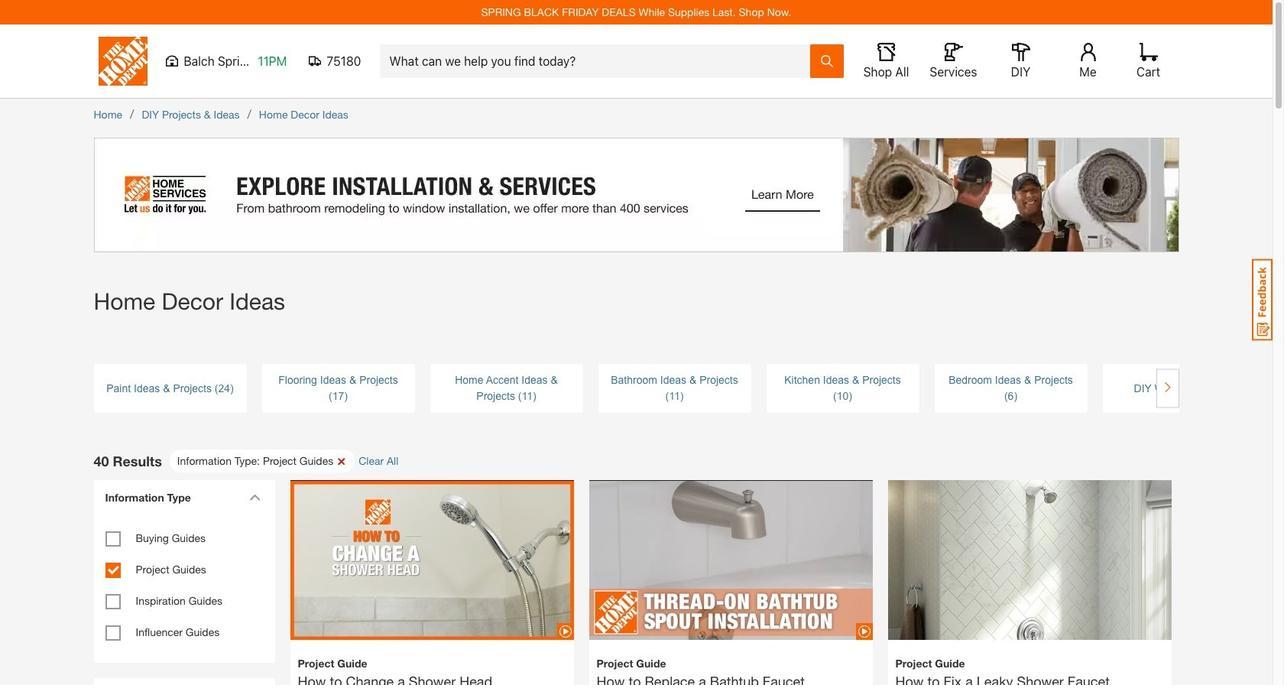 Task type: describe. For each thing, give the bounding box(es) containing it.
how to change a shower head image
[[290, 454, 574, 667]]

how to replace a bathtub faucet image
[[589, 454, 873, 667]]

caret icon image
[[249, 494, 260, 501]]



Task type: vqa. For each thing, say whether or not it's contained in the screenshot.
Mix And Match Antique Mahogany Wood Egg Curtain Rod Finial (Set of 2) image on the left top of the page
no



Task type: locate. For each thing, give the bounding box(es) containing it.
how to fix a leaky shower faucet image
[[888, 454, 1172, 685]]

What can we help you find today? search field
[[390, 45, 809, 77]]

the home depot logo image
[[98, 37, 147, 86]]

feedback link image
[[1253, 258, 1273, 341]]



